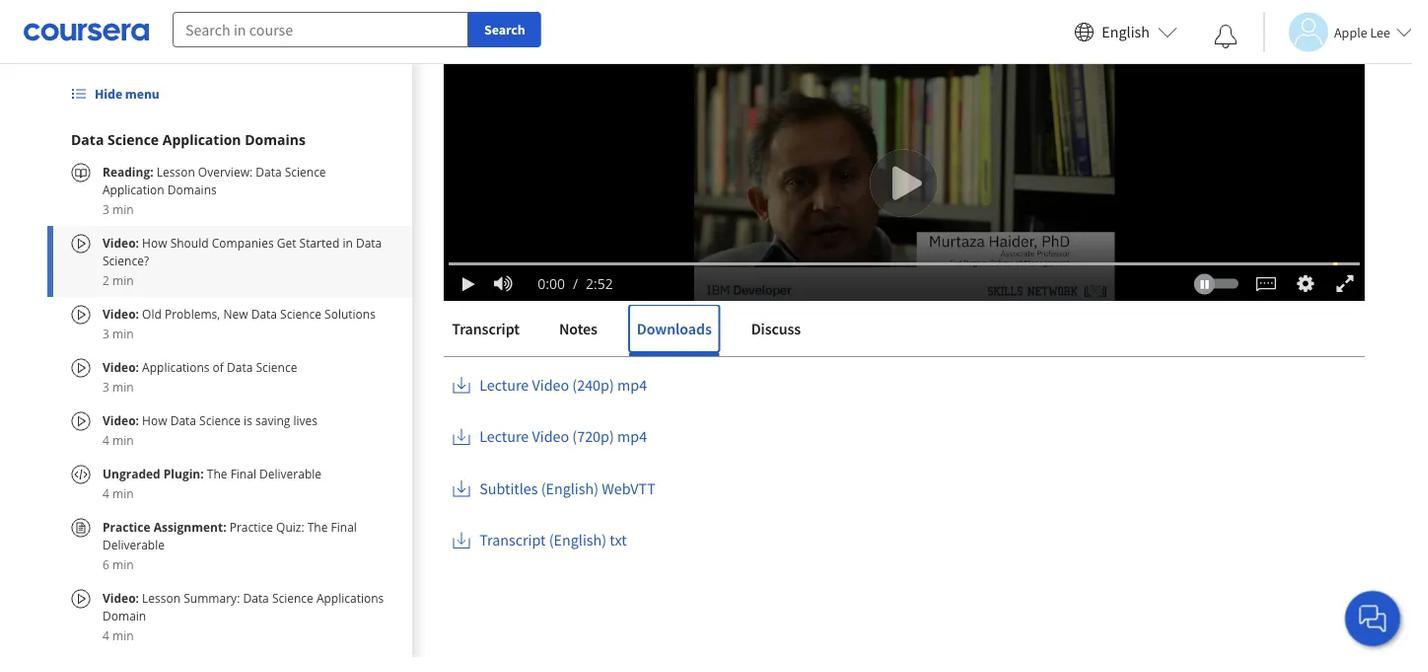 Task type: vqa. For each thing, say whether or not it's contained in the screenshot.


Task type: locate. For each thing, give the bounding box(es) containing it.
science up reading:
[[108, 130, 159, 148]]

1 horizontal spatial practice
[[230, 519, 273, 535]]

2 video: from the top
[[103, 305, 139, 322]]

science right overview:
[[285, 163, 326, 180]]

hide menu button
[[63, 76, 167, 111]]

application down reading:
[[103, 181, 164, 197]]

1 horizontal spatial applications
[[317, 590, 384, 606]]

0 vertical spatial lecture
[[480, 375, 529, 395]]

4 down ungraded in the bottom of the page
[[103, 485, 109, 501]]

0 vertical spatial applications
[[142, 359, 210, 375]]

2 vertical spatial how
[[142, 412, 167, 428]]

1 vertical spatial how
[[444, 264, 498, 298]]

4 video: from the top
[[103, 412, 139, 428]]

3 min
[[103, 201, 134, 217]]

0 horizontal spatial final
[[231, 465, 256, 482]]

domains
[[245, 130, 306, 148], [167, 181, 217, 197]]

2 mp4 from the top
[[618, 427, 647, 446]]

3 down 2
[[103, 325, 109, 341]]

transcript
[[452, 319, 520, 338], [480, 530, 546, 550]]

1 vertical spatial started
[[775, 264, 862, 298]]

application up overview:
[[163, 130, 241, 148]]

lesson inside the lesson summary: data science applications domain
[[142, 590, 181, 606]]

video
[[532, 375, 569, 395], [532, 427, 569, 446]]

2 4 from the top
[[103, 485, 109, 501]]

downloads
[[637, 319, 712, 338]]

science up saving at bottom left
[[256, 359, 297, 375]]

1 vertical spatial video
[[532, 427, 569, 446]]

deliverable
[[260, 465, 322, 482], [103, 536, 165, 553]]

practice inside practice quiz: the final deliverable
[[230, 519, 273, 535]]

hide
[[95, 85, 123, 103]]

of
[[213, 359, 224, 375]]

get up discuss button
[[729, 264, 770, 298]]

final inside ungraded plugin: the final deliverable 4 min
[[231, 465, 256, 482]]

1 vertical spatial lecture
[[480, 427, 529, 446]]

0 horizontal spatial started
[[300, 234, 340, 251]]

3 3 from the top
[[103, 378, 109, 395]]

deliverable for ungraded plugin: the final deliverable 4 min
[[260, 465, 322, 482]]

video for (720p)
[[532, 427, 569, 446]]

note
[[1319, 271, 1350, 291]]

1 vertical spatial lesson
[[142, 590, 181, 606]]

3 4 from the top
[[103, 627, 109, 643]]

1 video from the top
[[532, 375, 569, 395]]

data
[[71, 130, 104, 148], [256, 163, 282, 180], [356, 234, 382, 251], [896, 264, 950, 298], [251, 305, 277, 322], [227, 359, 253, 375], [170, 412, 196, 428], [243, 590, 269, 606]]

0 vertical spatial domains
[[245, 130, 306, 148]]

lecture
[[480, 375, 529, 395], [480, 427, 529, 446]]

mp4 inside 'link'
[[618, 427, 647, 446]]

should
[[170, 234, 209, 251], [503, 264, 587, 298]]

started
[[300, 234, 340, 251], [775, 264, 862, 298]]

mp4 right (720p)
[[618, 427, 647, 446]]

min inside the video: applications of data science 3 min
[[112, 378, 134, 395]]

video: for applications of data science
[[103, 359, 139, 375]]

final right 'quiz:'
[[331, 519, 357, 535]]

4 min from the top
[[112, 378, 134, 395]]

companies up 'downloads'
[[592, 264, 724, 298]]

data inside video: old problems, new data science solutions 3 min
[[251, 305, 277, 322]]

practice for assignment:
[[103, 519, 151, 535]]

get up video: old problems, new data science solutions 3 min
[[277, 234, 296, 251]]

1 vertical spatial transcript
[[480, 530, 546, 550]]

lecture for lecture video (240p) mp4
[[480, 375, 529, 395]]

transcript (english) txt link
[[452, 530, 627, 555]]

application inside lesson overview: data science application domains
[[103, 181, 164, 197]]

0 vertical spatial lesson
[[157, 163, 195, 180]]

science left is
[[199, 412, 241, 428]]

(english) left txt
[[549, 530, 607, 550]]

applications inside the video: applications of data science 3 min
[[142, 359, 210, 375]]

2 minutes 52 seconds element
[[586, 274, 614, 293]]

data inside how should companies get started in data science?
[[356, 234, 382, 251]]

lesson for domain
[[142, 590, 181, 606]]

is
[[244, 412, 252, 428]]

min inside ungraded plugin: the final deliverable 4 min
[[112, 485, 134, 501]]

data inside dropdown button
[[71, 130, 104, 148]]

2 3 from the top
[[103, 325, 109, 341]]

1 horizontal spatial the
[[308, 519, 328, 535]]

0 horizontal spatial should
[[170, 234, 209, 251]]

transcript inside button
[[452, 319, 520, 338]]

video left (720p)
[[532, 427, 569, 446]]

0 vertical spatial the
[[207, 465, 227, 482]]

Search in course text field
[[173, 12, 469, 47]]

0 horizontal spatial get
[[277, 234, 296, 251]]

lecture video (720p) mp4
[[480, 427, 647, 446]]

in inside how should companies get started in data science?
[[343, 234, 353, 251]]

practice assignment:
[[103, 519, 230, 535]]

1 vertical spatial (english)
[[549, 530, 607, 550]]

final down is
[[231, 465, 256, 482]]

get
[[277, 234, 296, 251], [729, 264, 770, 298]]

2 lecture from the top
[[480, 427, 529, 446]]

5 min from the top
[[112, 432, 134, 448]]

0 vertical spatial should
[[170, 234, 209, 251]]

transcript button
[[444, 305, 528, 352]]

2 video from the top
[[532, 427, 569, 446]]

science
[[108, 130, 159, 148], [285, 163, 326, 180], [280, 305, 322, 322], [256, 359, 297, 375], [199, 412, 241, 428], [272, 590, 314, 606]]

data right new
[[251, 305, 277, 322]]

science?
[[103, 252, 149, 268], [955, 264, 1057, 298]]

0 horizontal spatial applications
[[142, 359, 210, 375]]

data down the video: applications of data science 3 min
[[170, 412, 196, 428]]

the right the plugin:
[[207, 465, 227, 482]]

0 horizontal spatial science?
[[103, 252, 149, 268]]

1 horizontal spatial final
[[331, 519, 357, 535]]

practice up 6 min at bottom left
[[103, 519, 151, 535]]

3 video: from the top
[[103, 359, 139, 375]]

deliverable up 'quiz:'
[[260, 465, 322, 482]]

in up related lecture content tabs tab list
[[868, 264, 890, 298]]

data inside lesson overview: data science application domains
[[256, 163, 282, 180]]

video: old problems, new data science solutions 3 min
[[103, 305, 376, 341]]

txt
[[610, 530, 627, 550]]

0 vertical spatial 4
[[103, 432, 109, 448]]

in up solutions
[[343, 234, 353, 251]]

practice left 'quiz:'
[[230, 519, 273, 535]]

ungraded plugin: the final deliverable 4 min
[[103, 465, 322, 501]]

lecture up the subtitles
[[480, 427, 529, 446]]

chat with us image
[[1358, 603, 1389, 634]]

0 vertical spatial companies
[[212, 234, 274, 251]]

4 up ungraded in the bottom of the page
[[103, 432, 109, 448]]

6 min
[[103, 556, 134, 572]]

final for plugin:
[[231, 465, 256, 482]]

1 3 from the top
[[103, 201, 109, 217]]

transcript down mute image
[[452, 319, 520, 338]]

overview:
[[198, 163, 253, 180]]

science left solutions
[[280, 305, 322, 322]]

1 vertical spatial mp4
[[618, 427, 647, 446]]

science inside video: old problems, new data science solutions 3 min
[[280, 305, 322, 322]]

deliverable up 6 min at bottom left
[[103, 536, 165, 553]]

3 inside the video: applications of data science 3 min
[[103, 378, 109, 395]]

4 min
[[103, 627, 134, 643]]

video: for old problems, new data science solutions
[[103, 305, 139, 322]]

0 horizontal spatial deliverable
[[103, 536, 165, 553]]

1 mp4 from the top
[[618, 375, 647, 395]]

1 horizontal spatial companies
[[592, 264, 724, 298]]

mp4 for lecture video (720p) mp4
[[618, 427, 647, 446]]

0 vertical spatial 3
[[103, 201, 109, 217]]

/
[[573, 274, 578, 293]]

final inside practice quiz: the final deliverable
[[331, 519, 357, 535]]

how should companies get started in data science? up discuss button
[[444, 264, 1057, 298]]

video: inside video: how data science is saving lives 4 min
[[103, 412, 139, 428]]

mp4 right (240p) at bottom left
[[618, 375, 647, 395]]

video: up ungraded in the bottom of the page
[[103, 412, 139, 428]]

the right 'quiz:'
[[308, 519, 328, 535]]

practice for quiz:
[[230, 519, 273, 535]]

1 vertical spatial 3
[[103, 325, 109, 341]]

(240p)
[[573, 375, 615, 395]]

data inside the video: applications of data science 3 min
[[227, 359, 253, 375]]

lecture inside 'link'
[[480, 427, 529, 446]]

0 horizontal spatial practice
[[103, 519, 151, 535]]

video: left old
[[103, 305, 139, 322]]

how
[[142, 234, 167, 251], [444, 264, 498, 298], [142, 412, 167, 428]]

show notifications image
[[1215, 25, 1238, 48]]

english
[[1102, 22, 1150, 42]]

data right overview:
[[256, 163, 282, 180]]

companies
[[212, 234, 274, 251], [592, 264, 724, 298]]

application
[[163, 130, 241, 148], [103, 181, 164, 197]]

1 vertical spatial should
[[503, 264, 587, 298]]

transcript (english) txt
[[480, 530, 627, 550]]

1 horizontal spatial deliverable
[[260, 465, 322, 482]]

0 vertical spatial get
[[277, 234, 296, 251]]

(english)
[[541, 479, 599, 498], [549, 530, 607, 550]]

applications
[[142, 359, 210, 375], [317, 590, 384, 606]]

menu
[[125, 85, 160, 103]]

video: inside video: old problems, new data science solutions 3 min
[[103, 305, 139, 322]]

deliverable inside ungraded plugin: the final deliverable 4 min
[[260, 465, 322, 482]]

1 horizontal spatial get
[[729, 264, 770, 298]]

4
[[103, 432, 109, 448], [103, 485, 109, 501], [103, 627, 109, 643]]

english button
[[1067, 0, 1186, 64]]

lecture down 'transcript' button
[[480, 375, 529, 395]]

3 up ungraded in the bottom of the page
[[103, 378, 109, 395]]

data up solutions
[[356, 234, 382, 251]]

2 practice from the left
[[230, 519, 273, 535]]

how should companies get started in data science? up new
[[103, 234, 382, 268]]

the inside practice quiz: the final deliverable
[[308, 519, 328, 535]]

lesson inside lesson overview: data science application domains
[[157, 163, 195, 180]]

lesson up domain
[[142, 590, 181, 606]]

related lecture content tabs tab list
[[444, 305, 1366, 356]]

0 horizontal spatial domains
[[167, 181, 217, 197]]

3 down reading:
[[103, 201, 109, 217]]

science inside data science application domains dropdown button
[[108, 130, 159, 148]]

0 vertical spatial (english)
[[541, 479, 599, 498]]

0 horizontal spatial companies
[[212, 234, 274, 251]]

science inside the video: applications of data science 3 min
[[256, 359, 297, 375]]

1 4 from the top
[[103, 432, 109, 448]]

video: down 2 min
[[103, 359, 139, 375]]

1 vertical spatial 4
[[103, 485, 109, 501]]

video inside lecture video (240p) mp4 link
[[532, 375, 569, 395]]

2 vertical spatial 3
[[103, 378, 109, 395]]

search
[[484, 21, 526, 38]]

lesson down data science application domains
[[157, 163, 195, 180]]

how up ungraded in the bottom of the page
[[142, 412, 167, 428]]

1 vertical spatial the
[[308, 519, 328, 535]]

mp4
[[618, 375, 647, 395], [618, 427, 647, 446]]

mute image
[[491, 274, 516, 294]]

0 vertical spatial application
[[163, 130, 241, 148]]

0 vertical spatial final
[[231, 465, 256, 482]]

quiz:
[[276, 519, 304, 535]]

3 min from the top
[[112, 325, 134, 341]]

lecture video (720p) mp4 link
[[452, 427, 647, 451]]

domains up overview:
[[245, 130, 306, 148]]

1 vertical spatial application
[[103, 181, 164, 197]]

0 horizontal spatial in
[[343, 234, 353, 251]]

domains down overview:
[[167, 181, 217, 197]]

data right summary:
[[243, 590, 269, 606]]

1 vertical spatial deliverable
[[103, 536, 165, 553]]

1 lecture from the top
[[480, 375, 529, 395]]

companies down lesson overview: data science application domains at left top
[[212, 234, 274, 251]]

1 vertical spatial in
[[868, 264, 890, 298]]

coursera image
[[24, 16, 149, 48]]

video: up domain
[[103, 590, 142, 606]]

2 vertical spatial 4
[[103, 627, 109, 643]]

0 vertical spatial video
[[532, 375, 569, 395]]

4 down domain
[[103, 627, 109, 643]]

lesson
[[157, 163, 195, 180], [142, 590, 181, 606]]

started up solutions
[[300, 234, 340, 251]]

the
[[207, 465, 227, 482], [308, 519, 328, 535]]

(english) for transcript
[[549, 530, 607, 550]]

the inside ungraded plugin: the final deliverable 4 min
[[207, 465, 227, 482]]

discuss
[[752, 319, 801, 338]]

data down hide
[[71, 130, 104, 148]]

0 vertical spatial deliverable
[[260, 465, 322, 482]]

lives
[[294, 412, 318, 428]]

transcript down the subtitles
[[480, 530, 546, 550]]

final
[[231, 465, 256, 482], [331, 519, 357, 535]]

video left (240p) at bottom left
[[532, 375, 569, 395]]

how up 'transcript' button
[[444, 264, 498, 298]]

how up old
[[142, 234, 167, 251]]

deliverable inside practice quiz: the final deliverable
[[103, 536, 165, 553]]

the for quiz:
[[308, 519, 328, 535]]

1 practice from the left
[[103, 519, 151, 535]]

1 horizontal spatial domains
[[245, 130, 306, 148]]

practice
[[103, 519, 151, 535], [230, 519, 273, 535]]

0 vertical spatial transcript
[[452, 319, 520, 338]]

(english) for subtitles
[[541, 479, 599, 498]]

0 vertical spatial started
[[300, 234, 340, 251]]

get inside how should companies get started in data science?
[[277, 234, 296, 251]]

save
[[1283, 271, 1316, 291]]

5 video: from the top
[[103, 590, 142, 606]]

3
[[103, 201, 109, 217], [103, 325, 109, 341], [103, 378, 109, 395]]

min
[[112, 201, 134, 217], [112, 272, 134, 288], [112, 325, 134, 341], [112, 378, 134, 395], [112, 432, 134, 448], [112, 485, 134, 501], [112, 556, 134, 572], [112, 627, 134, 643]]

save note
[[1283, 271, 1350, 291]]

min inside video: how data science is saving lives 4 min
[[112, 432, 134, 448]]

0 vertical spatial mp4
[[618, 375, 647, 395]]

lee
[[1371, 23, 1391, 41]]

1 vertical spatial domains
[[167, 181, 217, 197]]

lecture for lecture video (720p) mp4
[[480, 427, 529, 446]]

6 min from the top
[[112, 485, 134, 501]]

1 vertical spatial final
[[331, 519, 357, 535]]

video: inside the video: applications of data science 3 min
[[103, 359, 139, 375]]

science down 'quiz:'
[[272, 590, 314, 606]]

0 horizontal spatial how should companies get started in data science?
[[103, 234, 382, 268]]

started up discuss button
[[775, 264, 862, 298]]

0 vertical spatial in
[[343, 234, 353, 251]]

in
[[343, 234, 353, 251], [868, 264, 890, 298]]

1 horizontal spatial started
[[775, 264, 862, 298]]

video inside the 'lecture video (720p) mp4' 'link'
[[532, 427, 569, 446]]

(english) down lecture video (720p) mp4
[[541, 479, 599, 498]]

video:
[[103, 234, 142, 251], [103, 305, 139, 322], [103, 359, 139, 375], [103, 412, 139, 428], [103, 590, 142, 606]]

data right of
[[227, 359, 253, 375]]

0 horizontal spatial the
[[207, 465, 227, 482]]

6
[[103, 556, 109, 572]]

1 horizontal spatial in
[[868, 264, 890, 298]]

video: down 3 min
[[103, 234, 142, 251]]

1 horizontal spatial how should companies get started in data science?
[[444, 264, 1057, 298]]

1 vertical spatial applications
[[317, 590, 384, 606]]

how should companies get started in data science?
[[103, 234, 382, 268], [444, 264, 1057, 298]]



Task type: describe. For each thing, give the bounding box(es) containing it.
data inside the lesson summary: data science applications domain
[[243, 590, 269, 606]]

ungraded
[[103, 465, 161, 482]]

practice quiz: the final deliverable
[[103, 519, 357, 553]]

data science application domains
[[71, 130, 306, 148]]

final for quiz:
[[331, 519, 357, 535]]

summary:
[[184, 590, 240, 606]]

1 horizontal spatial science?
[[955, 264, 1057, 298]]

lesson overview: data science application domains
[[103, 163, 326, 197]]

lecture video (240p) mp4
[[480, 375, 647, 395]]

domains inside lesson overview: data science application domains
[[167, 181, 217, 197]]

subtitles
[[480, 479, 538, 498]]

assignment:
[[154, 519, 227, 535]]

science? inside how should companies get started in data science?
[[103, 252, 149, 268]]

science inside the lesson summary: data science applications domain
[[272, 590, 314, 606]]

4 inside ungraded plugin: the final deliverable 4 min
[[103, 485, 109, 501]]

video: for how data science is saving lives
[[103, 412, 139, 428]]

apple lee
[[1335, 23, 1391, 41]]

science inside video: how data science is saving lives 4 min
[[199, 412, 241, 428]]

8 min from the top
[[112, 627, 134, 643]]

data science application domains button
[[71, 129, 389, 149]]

notes
[[559, 319, 598, 338]]

the for plugin:
[[207, 465, 227, 482]]

companies inside how should companies get started in data science?
[[212, 234, 274, 251]]

video for (240p)
[[532, 375, 569, 395]]

saving
[[256, 412, 290, 428]]

1 vertical spatial companies
[[592, 264, 724, 298]]

how inside video: how data science is saving lives 4 min
[[142, 412, 167, 428]]

1 horizontal spatial should
[[503, 264, 587, 298]]

old
[[142, 305, 162, 322]]

0:00
[[538, 274, 565, 293]]

application inside dropdown button
[[163, 130, 241, 148]]

mp4 for lecture video (240p) mp4
[[618, 375, 647, 395]]

1 vertical spatial get
[[729, 264, 770, 298]]

4 inside video: how data science is saving lives 4 min
[[103, 432, 109, 448]]

full screen image
[[1333, 274, 1359, 294]]

discuss button
[[744, 305, 809, 352]]

video: how data science is saving lives 4 min
[[103, 412, 318, 448]]

problems,
[[165, 305, 220, 322]]

data inside video: how data science is saving lives 4 min
[[170, 412, 196, 428]]

reading:
[[103, 163, 157, 180]]

save note button
[[1239, 258, 1366, 305]]

play image
[[459, 276, 479, 291]]

min inside video: old problems, new data science solutions 3 min
[[112, 325, 134, 341]]

solutions
[[325, 305, 376, 322]]

7 min from the top
[[112, 556, 134, 572]]

plugin:
[[164, 465, 204, 482]]

2
[[103, 272, 109, 288]]

1 min from the top
[[112, 201, 134, 217]]

science inside lesson overview: data science application domains
[[285, 163, 326, 180]]

2 min from the top
[[112, 272, 134, 288]]

0:00 / 2:52
[[538, 274, 614, 293]]

downloads button
[[629, 305, 720, 352]]

2 min
[[103, 272, 134, 288]]

notes button
[[551, 305, 606, 352]]

started inside how should companies get started in data science?
[[300, 234, 340, 251]]

domains inside dropdown button
[[245, 130, 306, 148]]

subtitles (english) webvtt link
[[452, 479, 656, 503]]

deliverable for practice quiz: the final deliverable
[[103, 536, 165, 553]]

subtitles (english) webvtt
[[480, 479, 656, 498]]

1 video: from the top
[[103, 234, 142, 251]]

apple lee button
[[1264, 12, 1413, 52]]

lesson summary: data science applications domain
[[103, 590, 384, 624]]

lecture video (240p) mp4 link
[[452, 375, 647, 399]]

0 vertical spatial how
[[142, 234, 167, 251]]

(720p)
[[573, 427, 615, 446]]

transcript for transcript (english) txt
[[480, 530, 546, 550]]

lesson for domains
[[157, 163, 195, 180]]

data up related lecture content tabs tab list
[[896, 264, 950, 298]]

3 inside video: old problems, new data science solutions 3 min
[[103, 325, 109, 341]]

2:52
[[586, 274, 614, 293]]

apple
[[1335, 23, 1368, 41]]

transcript for transcript
[[452, 319, 520, 338]]

should inside how should companies get started in data science?
[[170, 234, 209, 251]]

webvtt
[[602, 479, 656, 498]]

video: applications of data science 3 min
[[103, 359, 297, 395]]

hide menu
[[95, 85, 160, 103]]

domain
[[103, 607, 146, 624]]

new
[[223, 305, 248, 322]]

applications inside the lesson summary: data science applications domain
[[317, 590, 384, 606]]

search button
[[469, 12, 541, 47]]

0 minutes 0 seconds element
[[538, 274, 565, 293]]



